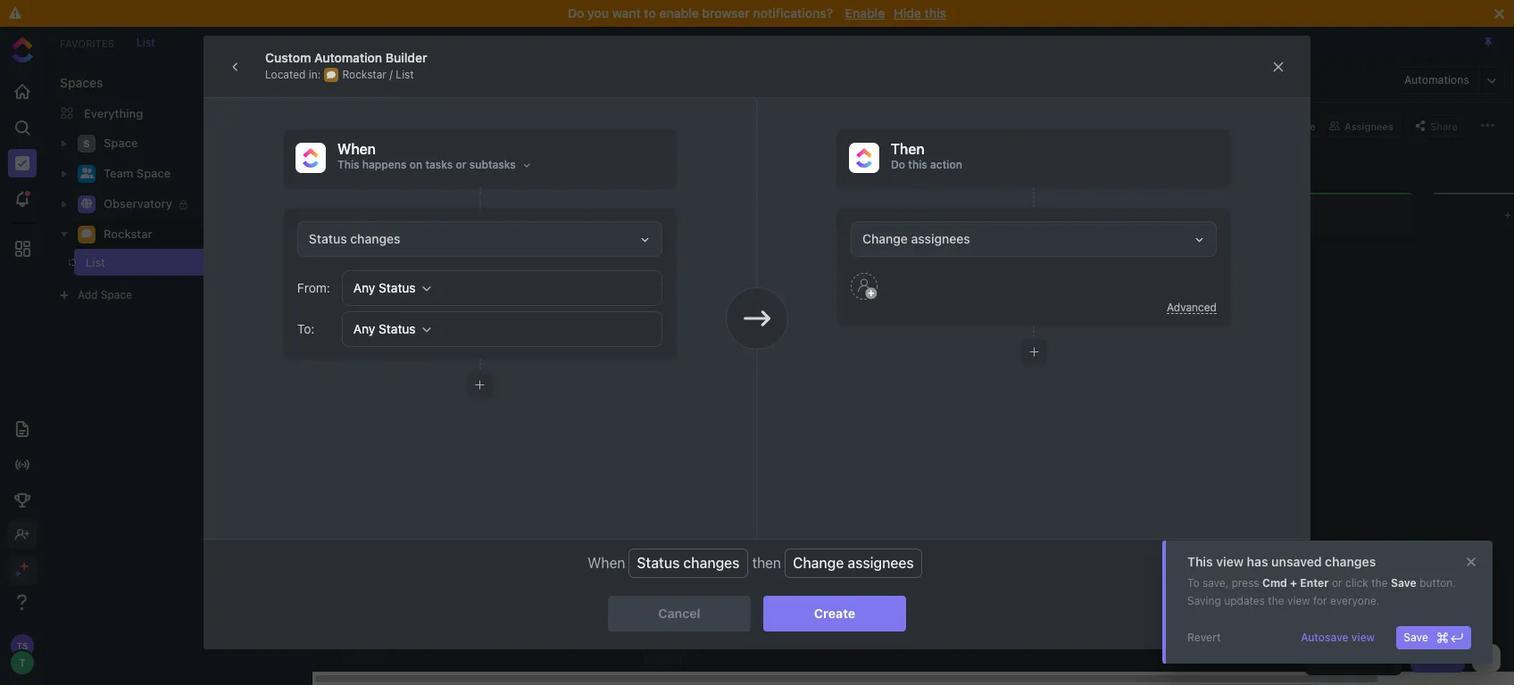 Task type: locate. For each thing, give the bounding box(es) containing it.
team space
[[104, 166, 171, 181]]

2 horizontal spatial changes
[[1326, 555, 1377, 570]]

list link down observatory link at the left top of page
[[69, 249, 272, 276]]

time estimate
[[405, 158, 471, 169]]

0 vertical spatial 5
[[657, 212, 672, 220]]

0 right redo on the right
[[1005, 209, 1011, 221]]

2 5 from the top
[[657, 270, 672, 278]]

list inside button
[[362, 72, 386, 88]]

clickup image left sorting
[[303, 149, 319, 168]]

1 vertical spatial save
[[1404, 632, 1429, 645]]

5 up "c" in the top of the page
[[657, 270, 672, 278]]

change assignees
[[863, 231, 971, 247], [793, 556, 914, 572]]

5
[[657, 212, 672, 220], [657, 270, 672, 278]]

status up from:
[[309, 231, 347, 247]]

this inside the this view has unsaved changes to save, press cmd + enter or click the save button. saving updates the view for everyone.
[[1188, 555, 1214, 570]]

1 vertical spatial space
[[136, 166, 171, 181]]

2 horizontal spatial +
[[1505, 207, 1515, 221]]

1
[[481, 209, 486, 221]]

o
[[357, 272, 369, 280]]

1 horizontal spatial +
[[1291, 577, 1298, 590]]

0 vertical spatial status changes
[[309, 231, 401, 247]]

5 c o l l a p s e d
[[657, 270, 672, 355]]

l down o
[[657, 307, 672, 314]]

any status button for to:
[[342, 312, 663, 347]]

5 for 5 c o l l a p s e d
[[657, 270, 672, 278]]

status changes up o
[[309, 231, 401, 247]]

save
[[1392, 577, 1417, 590], [1404, 632, 1429, 645]]

1 horizontal spatial change
[[863, 231, 908, 247]]

clickup image for then
[[857, 149, 873, 168]]

2 horizontal spatial view
[[1352, 632, 1376, 645]]

me button
[[1283, 115, 1324, 136]]

0 vertical spatial change assignees
[[863, 231, 971, 247]]

1 vertical spatial rockstar
[[104, 227, 152, 241]]

0 for redo
[[1005, 209, 1011, 221]]

2 any from the top
[[354, 322, 376, 337]]

list right /
[[396, 67, 414, 81]]

0 vertical spatial e
[[357, 287, 369, 293]]

any status for from:
[[354, 280, 416, 296]]

1 horizontal spatial add
[[424, 344, 445, 356]]

2 any status from the top
[[354, 322, 416, 337]]

2 any status button from the top
[[342, 312, 663, 347]]

0 down n
[[357, 316, 369, 322]]

changes up click
[[1326, 555, 1377, 570]]

1 vertical spatial comment image
[[81, 229, 92, 240]]

save down button.
[[1404, 632, 1429, 645]]

e
[[357, 287, 369, 293], [657, 338, 672, 346]]

the
[[1372, 577, 1389, 590], [1269, 595, 1285, 608]]

1 vertical spatial this
[[1188, 555, 1214, 570]]

rockstar for rockstar
[[104, 227, 152, 241]]

1 horizontal spatial this
[[1188, 555, 1214, 570]]

o
[[657, 290, 672, 299]]

0 vertical spatial any status
[[354, 280, 416, 296]]

any down o
[[354, 280, 376, 296]]

or right tasks
[[456, 158, 467, 171]]

this right hide at right
[[925, 5, 947, 21]]

status changes up cancel
[[637, 556, 740, 572]]

e down a on the top left of the page
[[657, 338, 672, 346]]

automation
[[314, 50, 382, 65]]

save left button.
[[1392, 577, 1417, 590]]

advanced
[[1167, 301, 1217, 314]]

0 vertical spatial view
[[1217, 555, 1244, 570]]

1 vertical spatial any
[[354, 322, 376, 337]]

0 horizontal spatial rockstar
[[104, 227, 152, 241]]

0 vertical spatial add
[[78, 289, 98, 302]]

space link
[[104, 130, 289, 158]]

list up trap
[[413, 264, 428, 275]]

1 l from the top
[[657, 299, 672, 307]]

status changes
[[309, 231, 401, 247], [637, 556, 740, 572]]

p up n
[[357, 280, 369, 287]]

1 horizontal spatial clickup image
[[857, 149, 873, 168]]

5 down 'due'
[[657, 212, 672, 220]]

when up cancel button
[[588, 556, 626, 572]]

0 vertical spatial save
[[1392, 577, 1417, 590]]

browser
[[702, 5, 750, 21]]

blocked
[[714, 208, 768, 222]]

assignees
[[912, 231, 971, 247], [848, 556, 914, 572]]

change inside change assignees "dropdown button"
[[863, 231, 908, 247]]

2 vertical spatial space
[[101, 289, 132, 302]]

rockstar down observatory
[[104, 227, 152, 241]]

any status for to:
[[354, 322, 416, 337]]

save inside button
[[1404, 632, 1429, 645]]

favorites
[[60, 37, 114, 49]]

0 vertical spatial change
[[863, 231, 908, 247]]

1 vertical spatial p
[[657, 322, 672, 330]]

list link right favorites
[[128, 35, 164, 49]]

located in:
[[265, 67, 321, 81]]

or left click
[[1333, 577, 1343, 590]]

0 horizontal spatial clickup image
[[303, 149, 319, 168]]

do left you on the left of the page
[[568, 5, 585, 21]]

this up to
[[1188, 555, 1214, 570]]

comment image right in:
[[327, 70, 336, 79]]

0 vertical spatial rockstar
[[342, 67, 387, 81]]

when up happens
[[338, 141, 376, 157]]

changes up o
[[350, 231, 401, 247]]

change assignees up create
[[793, 556, 914, 572]]

changes
[[350, 231, 401, 247], [1326, 555, 1377, 570], [684, 556, 740, 572]]

1 horizontal spatial the
[[1372, 577, 1389, 590]]

1 vertical spatial 5
[[657, 270, 672, 278]]

assignees button
[[1324, 115, 1401, 136]]

do you want to enable browser notifications? enable hide this
[[568, 5, 947, 21]]

l
[[657, 299, 672, 307], [657, 307, 672, 314]]

list link
[[128, 35, 164, 49], [69, 249, 272, 276]]

assignees down redo on the right
[[912, 231, 971, 247]]

2 clickup image from the left
[[857, 149, 873, 168]]

e down o
[[357, 287, 369, 293]]

view up save,
[[1217, 555, 1244, 570]]

create
[[815, 607, 856, 622]]

0 horizontal spatial this
[[338, 158, 360, 171]]

0 horizontal spatial 0
[[357, 316, 369, 322]]

1 horizontal spatial 0
[[1005, 209, 1011, 221]]

1 horizontal spatial view
[[1288, 595, 1311, 608]]

any
[[354, 280, 376, 296], [354, 322, 376, 337]]

1 vertical spatial add
[[424, 344, 445, 356]]

2 vertical spatial view
[[1352, 632, 1376, 645]]

status
[[309, 231, 347, 247], [379, 280, 416, 296], [379, 322, 416, 337], [637, 556, 680, 572]]

space inside team space link
[[136, 166, 171, 181]]

create button
[[764, 597, 907, 632]]

has
[[1248, 555, 1269, 570]]

0 horizontal spatial view
[[1217, 555, 1244, 570]]

1 any status from the top
[[354, 280, 416, 296]]

/
[[390, 67, 393, 81]]

0 horizontal spatial status changes
[[309, 231, 401, 247]]

due
[[663, 158, 681, 169]]

clickup image
[[303, 149, 319, 168], [857, 149, 873, 168]]

1 any status button from the top
[[342, 271, 663, 306]]

change assignees inside "dropdown button"
[[863, 231, 971, 247]]

happens
[[362, 158, 407, 171]]

any for from:
[[354, 280, 376, 296]]

p up "d"
[[657, 322, 672, 330]]

save inside the this view has unsaved changes to save, press cmd + enter or click the save button. saving updates the view for everyone.
[[1392, 577, 1417, 590]]

0 vertical spatial this
[[338, 158, 360, 171]]

1 vertical spatial +
[[414, 344, 421, 356]]

space for add space
[[101, 289, 132, 302]]

0 vertical spatial p
[[357, 280, 369, 287]]

0 horizontal spatial p
[[357, 280, 369, 287]]

1 horizontal spatial comment image
[[327, 70, 336, 79]]

any status
[[354, 280, 416, 296], [354, 322, 416, 337]]

the down cmd at the right bottom of the page
[[1269, 595, 1285, 608]]

subtasks
[[470, 158, 516, 171]]

1 horizontal spatial p
[[657, 322, 672, 330]]

the right click
[[1372, 577, 1389, 590]]

list
[[137, 35, 155, 49], [396, 67, 414, 81], [362, 72, 386, 88], [86, 255, 105, 270], [413, 264, 428, 275]]

comment image
[[327, 70, 336, 79], [81, 229, 92, 240]]

change assignees down redo on the right
[[863, 231, 971, 247]]

1 vertical spatial the
[[1269, 595, 1285, 608]]

this down then
[[909, 158, 928, 171]]

list right favorites
[[137, 35, 155, 49]]

sorting
[[335, 157, 371, 170]]

0 vertical spatial 0
[[1005, 209, 1011, 221]]

1 vertical spatial or
[[1333, 577, 1343, 590]]

this left by
[[338, 158, 360, 171]]

1 5 from the top
[[657, 212, 672, 220]]

1 vertical spatial this
[[909, 158, 928, 171]]

search tasks...
[[364, 118, 438, 132]]

me
[[1302, 120, 1317, 132]]

0 vertical spatial or
[[456, 158, 467, 171]]

view inside button
[[1352, 632, 1376, 645]]

1 horizontal spatial when
[[588, 556, 626, 572]]

0 horizontal spatial when
[[338, 141, 376, 157]]

user group image
[[80, 168, 93, 179]]

2 vertical spatial +
[[1291, 577, 1298, 590]]

everyone.
[[1331, 595, 1380, 608]]

1 horizontal spatial do
[[891, 158, 906, 171]]

1 vertical spatial e
[[657, 338, 672, 346]]

1 horizontal spatial status changes
[[637, 556, 740, 572]]

0 vertical spatial +
[[1505, 207, 1515, 221]]

1 vertical spatial any status button
[[342, 312, 663, 347]]

then do this action
[[891, 141, 963, 171]]

add space
[[78, 289, 132, 302]]

0 horizontal spatial +
[[414, 344, 421, 356]]

do down then
[[891, 158, 906, 171]]

change assignees button
[[851, 222, 1217, 257]]

trap
[[413, 280, 437, 295]]

1 clickup image from the left
[[303, 149, 319, 168]]

1 vertical spatial 0
[[357, 316, 369, 322]]

1 horizontal spatial e
[[657, 338, 672, 346]]

space for team space
[[136, 166, 171, 181]]

this
[[925, 5, 947, 21], [909, 158, 928, 171]]

l up a on the top left of the page
[[657, 299, 672, 307]]

spaces
[[60, 75, 103, 90]]

comment image down globe icon
[[81, 229, 92, 240]]

any status button down status changes dropdown button
[[342, 271, 663, 306]]

this for view
[[1188, 555, 1214, 570]]

you
[[588, 5, 609, 21]]

this inside then do this action
[[909, 158, 928, 171]]

redo
[[958, 208, 990, 222]]

list left /
[[362, 72, 386, 88]]

revert button
[[1181, 627, 1229, 650]]

clickup image left then
[[857, 149, 873, 168]]

view left for
[[1288, 595, 1311, 608]]

1 vertical spatial do
[[891, 158, 906, 171]]

1 vertical spatial any status
[[354, 322, 416, 337]]

any status down o
[[354, 280, 416, 296]]

0 horizontal spatial change
[[793, 556, 844, 572]]

+ inside the this view has unsaved changes to save, press cmd + enter or click the save button. saving updates the view for everyone.
[[1291, 577, 1298, 590]]

1 any from the top
[[354, 280, 376, 296]]

view
[[1217, 555, 1244, 570], [1288, 595, 1311, 608], [1352, 632, 1376, 645]]

everything
[[84, 106, 143, 120]]

rockstar
[[342, 67, 387, 81], [104, 227, 152, 241]]

0 vertical spatial any
[[354, 280, 376, 296]]

0 vertical spatial assignees
[[912, 231, 971, 247]]

0 horizontal spatial changes
[[350, 231, 401, 247]]

c
[[657, 281, 672, 290]]

cmd
[[1263, 577, 1288, 590]]

any status down n
[[354, 322, 416, 337]]

0 horizontal spatial do
[[568, 5, 585, 21]]

assignees up create
[[848, 556, 914, 572]]

1 horizontal spatial or
[[1333, 577, 1343, 590]]

action
[[931, 158, 963, 171]]

view down everyone.
[[1352, 632, 1376, 645]]

change
[[863, 231, 908, 247], [793, 556, 844, 572]]

space inside space link
[[104, 136, 138, 150]]

status changes inside dropdown button
[[309, 231, 401, 247]]

list up add space
[[86, 255, 105, 270]]

0 vertical spatial space
[[104, 136, 138, 150]]

0 vertical spatial any status button
[[342, 271, 663, 306]]

1 vertical spatial assignees
[[848, 556, 914, 572]]

1 horizontal spatial rockstar
[[342, 67, 387, 81]]

any status button down trap
[[342, 312, 663, 347]]

space
[[104, 136, 138, 150], [136, 166, 171, 181], [101, 289, 132, 302]]

1 vertical spatial change
[[793, 556, 844, 572]]

0
[[1005, 209, 1011, 221], [357, 316, 369, 322]]

+
[[1505, 207, 1515, 221], [414, 344, 421, 356], [1291, 577, 1298, 590]]

changes left then
[[684, 556, 740, 572]]

rockstar down automation
[[342, 67, 387, 81]]

0 vertical spatial when
[[338, 141, 376, 157]]

tasks...
[[402, 118, 438, 132]]

due date
[[663, 158, 705, 169]]

any down n
[[354, 322, 376, 337]]



Task type: vqa. For each thing, say whether or not it's contained in the screenshot.
'When'
yes



Task type: describe. For each thing, give the bounding box(es) containing it.
from:
[[297, 280, 330, 296]]

any for to:
[[354, 322, 376, 337]]

cancel
[[659, 607, 701, 622]]

autosave
[[1302, 632, 1349, 645]]

saving
[[1188, 595, 1222, 608]]

enable
[[846, 5, 885, 21]]

0 vertical spatial the
[[1372, 577, 1389, 590]]

1 vertical spatial list link
[[69, 249, 272, 276]]

custom automation builder
[[265, 50, 427, 65]]

to
[[1188, 577, 1200, 590]]

task
[[1435, 652, 1459, 665]]

located
[[265, 67, 306, 81]]

button.
[[1420, 577, 1457, 590]]

unsaved
[[1272, 555, 1323, 570]]

date
[[499, 158, 521, 169]]

1 vertical spatial change assignees
[[793, 556, 914, 572]]

assignees
[[1345, 120, 1394, 132]]

0 vertical spatial list link
[[128, 35, 164, 49]]

1 horizontal spatial changes
[[684, 556, 740, 572]]

0 horizontal spatial the
[[1269, 595, 1285, 608]]

status inside dropdown button
[[309, 231, 347, 247]]

0 horizontal spatial add
[[78, 289, 98, 302]]

automations
[[1405, 73, 1470, 87]]

time
[[405, 158, 428, 169]]

1 vertical spatial when
[[588, 556, 626, 572]]

Search tasks... text field
[[364, 113, 512, 138]]

hide
[[894, 5, 922, 21]]

0 vertical spatial do
[[568, 5, 585, 21]]

view for autosave
[[1352, 632, 1376, 645]]

estimate
[[431, 158, 471, 169]]

tasks
[[426, 158, 453, 171]]

click
[[1346, 577, 1369, 590]]

everything link
[[46, 99, 312, 128]]

or inside the this view has unsaved changes to save, press cmd + enter or click the save button. saving updates the view for everyone.
[[1333, 577, 1343, 590]]

observatory link
[[104, 190, 289, 219]]

any status button for from:
[[342, 271, 663, 306]]

status changes button
[[297, 222, 663, 257]]

enable
[[660, 5, 699, 21]]

to:
[[297, 322, 315, 337]]

a
[[657, 314, 672, 322]]

sorting by
[[335, 157, 386, 170]]

0 horizontal spatial comment image
[[81, 229, 92, 240]]

assignees inside change assignees "dropdown button"
[[912, 231, 971, 247]]

d
[[657, 346, 672, 355]]

changes inside the this view has unsaved changes to save, press cmd + enter or click the save button. saving updates the view for everyone.
[[1326, 555, 1377, 570]]

on
[[410, 158, 423, 171]]

status down trap
[[379, 322, 416, 337]]

then
[[753, 556, 782, 572]]

status right o p e n
[[379, 280, 416, 296]]

1 vertical spatial view
[[1288, 595, 1311, 608]]

team
[[104, 166, 133, 181]]

0 horizontal spatial e
[[357, 287, 369, 293]]

this view has unsaved changes to save, press cmd + enter or click the save button. saving updates the view for everyone.
[[1188, 555, 1457, 608]]

notifications?
[[754, 5, 833, 21]]

5 for 5
[[657, 212, 672, 220]]

want
[[612, 5, 641, 21]]

+ for +
[[1505, 207, 1515, 221]]

autosave view button
[[1294, 627, 1383, 650]]

by
[[374, 157, 386, 170]]

2 l from the top
[[657, 307, 672, 314]]

0 vertical spatial this
[[925, 5, 947, 21]]

clickup image for when
[[303, 149, 319, 168]]

rockstar /   list
[[342, 67, 414, 81]]

save,
[[1203, 577, 1229, 590]]

enter
[[1301, 577, 1330, 590]]

cancel button
[[608, 597, 751, 632]]

builder
[[386, 50, 427, 65]]

0 vertical spatial comment image
[[327, 70, 336, 79]]

this happens on tasks or subtasks
[[338, 158, 516, 171]]

1 vertical spatial status changes
[[637, 556, 740, 572]]

custom
[[265, 50, 311, 65]]

observatory
[[104, 197, 172, 211]]

n
[[357, 293, 369, 301]]

0 horizontal spatial or
[[456, 158, 467, 171]]

press
[[1232, 577, 1260, 590]]

this for happens
[[338, 158, 360, 171]]

view for this
[[1217, 555, 1244, 570]]

+ for + add subtask
[[414, 344, 421, 356]]

+ add subtask
[[414, 344, 493, 356]]

closed
[[1201, 208, 1248, 222]]

changes inside status changes dropdown button
[[350, 231, 401, 247]]

globe image
[[81, 199, 92, 209]]

autosave view
[[1302, 632, 1376, 645]]

team space link
[[104, 160, 289, 188]]

rockstar link
[[104, 221, 289, 249]]

s
[[657, 330, 672, 338]]

status up cancel
[[637, 556, 680, 572]]

share
[[1431, 120, 1459, 132]]

do inside then do this action
[[891, 158, 906, 171]]

to
[[644, 5, 656, 21]]

date
[[684, 158, 705, 169]]

search
[[364, 118, 399, 132]]

0 for o p e n
[[357, 316, 369, 322]]

updates
[[1225, 595, 1266, 608]]

for
[[1314, 595, 1328, 608]]

list button
[[355, 61, 386, 100]]

pending
[[413, 208, 465, 222]]

rockstar for rockstar /   list
[[342, 67, 387, 81]]

subtask
[[447, 344, 493, 356]]

updated
[[524, 158, 563, 169]]

save button
[[1397, 627, 1472, 650]]

revert
[[1188, 632, 1222, 645]]

then
[[891, 141, 925, 157]]

2
[[283, 256, 289, 268]]

share button
[[1410, 115, 1464, 136]]



